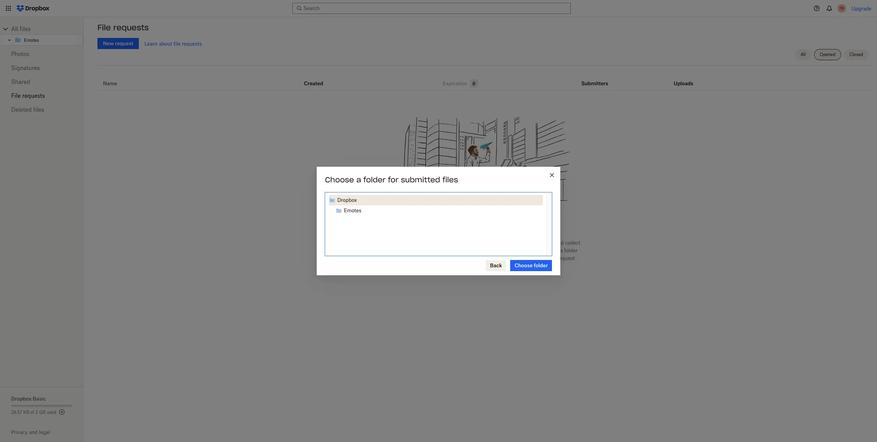 Task type: locate. For each thing, give the bounding box(es) containing it.
group
[[329, 195, 543, 216]]

or
[[539, 240, 544, 246]]

emotes inside group
[[344, 208, 362, 213]]

a inside choose a folder for submitted files dialog
[[357, 175, 361, 185]]

gb
[[39, 410, 46, 415]]

requests up learn
[[113, 23, 149, 32]]

all
[[11, 25, 18, 32], [801, 52, 806, 57]]

0 horizontal spatial file
[[174, 41, 181, 46]]

file left request
[[549, 255, 556, 261]]

file requests up deleted files on the top of page
[[11, 92, 45, 99]]

created button
[[304, 79, 323, 88]]

file requests
[[97, 23, 149, 32], [11, 92, 45, 99]]

0 vertical spatial file requests
[[97, 23, 149, 32]]

0 vertical spatial a
[[357, 175, 361, 185]]

0 vertical spatial emotes
[[24, 37, 39, 43]]

0 horizontal spatial emotes
[[24, 37, 39, 43]]

0 vertical spatial from
[[487, 223, 506, 232]]

2 vertical spatial a
[[540, 248, 542, 253]]

your down so
[[476, 263, 486, 269]]

requests up deleted files on the top of page
[[22, 92, 45, 99]]

2 horizontal spatial requests
[[182, 41, 202, 46]]

1 vertical spatial your
[[538, 255, 548, 261]]

0 vertical spatial file
[[174, 41, 181, 46]]

and
[[555, 240, 564, 246], [29, 429, 38, 435]]

1 horizontal spatial file
[[549, 255, 556, 261]]

all left opened
[[801, 52, 806, 57]]

into
[[529, 248, 538, 253]]

your
[[410, 248, 421, 253], [538, 255, 548, 261], [476, 263, 486, 269]]

learn
[[145, 41, 158, 46]]

from up dropbox.
[[420, 240, 431, 246]]

emotes link
[[14, 36, 77, 44]]

files inside "link"
[[33, 106, 44, 113]]

0 horizontal spatial choose
[[325, 175, 354, 185]]

files
[[20, 25, 31, 32], [33, 106, 44, 113], [443, 175, 458, 185], [409, 240, 419, 246]]

1 vertical spatial file
[[11, 92, 21, 99]]

from for anyone,
[[420, 240, 431, 246]]

who
[[504, 255, 513, 261]]

upgrade link
[[852, 5, 872, 11]]

requests
[[113, 23, 149, 32], [182, 41, 202, 46], [22, 92, 45, 99]]

whether
[[451, 240, 470, 246]]

1 column header from the left
[[582, 71, 609, 88]]

files inside request files from anyone, whether they have a dropbox account or not, and collect them in your dropbox. files will be automatically organized into a dropbox folder you choose. your privacy is important, so those who upload to your file request cannot access your dropbox account.
[[409, 240, 419, 246]]

files down file requests link
[[33, 106, 44, 113]]

files down dropbox logo - go to the homepage
[[20, 25, 31, 32]]

1 vertical spatial file
[[549, 255, 556, 261]]

1 vertical spatial folder
[[565, 248, 578, 253]]

files inside tree
[[20, 25, 31, 32]]

1 horizontal spatial emotes
[[344, 208, 362, 213]]

folder down collect
[[565, 248, 578, 253]]

0 horizontal spatial requests
[[22, 92, 45, 99]]

folder inside button
[[534, 263, 548, 268]]

request
[[558, 255, 575, 261]]

a right the have
[[495, 240, 497, 246]]

pro trial element
[[467, 79, 479, 88]]

emotes
[[24, 37, 39, 43], [344, 208, 362, 213]]

signatures link
[[11, 61, 72, 75]]

all inside "button"
[[801, 52, 806, 57]]

access
[[459, 263, 474, 269]]

0 horizontal spatial file requests
[[11, 92, 45, 99]]

and left legal
[[29, 429, 38, 435]]

file inside request files from anyone, whether they have a dropbox account or not, and collect them in your dropbox. files will be automatically organized into a dropbox folder you choose. your privacy is important, so those who upload to your file request cannot access your dropbox account.
[[549, 255, 556, 261]]

your up choose.
[[410, 248, 421, 253]]

1 horizontal spatial and
[[555, 240, 564, 246]]

1 vertical spatial choose
[[515, 263, 533, 268]]

get more space image
[[58, 408, 66, 416]]

1 vertical spatial and
[[29, 429, 38, 435]]

requests right about
[[182, 41, 202, 46]]

1 horizontal spatial a
[[495, 240, 497, 246]]

a right into
[[540, 248, 542, 253]]

a
[[357, 175, 361, 185], [495, 240, 497, 246], [540, 248, 542, 253]]

choose inside choose folder button
[[515, 263, 533, 268]]

1 vertical spatial all
[[801, 52, 806, 57]]

from inside request files from anyone, whether they have a dropbox account or not, and collect them in your dropbox. files will be automatically organized into a dropbox folder you choose. your privacy is important, so those who upload to your file request cannot access your dropbox account.
[[420, 240, 431, 246]]

1 horizontal spatial column header
[[674, 71, 702, 88]]

1 horizontal spatial folder
[[534, 263, 548, 268]]

2 horizontal spatial your
[[538, 255, 548, 261]]

1 horizontal spatial choose
[[515, 263, 533, 268]]

signatures
[[11, 64, 40, 71]]

your right to
[[538, 255, 548, 261]]

files for request
[[409, 240, 419, 246]]

choose.
[[404, 255, 421, 261]]

all inside tree
[[11, 25, 18, 32]]

and right not,
[[555, 240, 564, 246]]

folder left for
[[364, 175, 386, 185]]

0 vertical spatial folder
[[364, 175, 386, 185]]

important,
[[457, 255, 482, 261]]

created
[[304, 80, 323, 86]]

1 vertical spatial emotes
[[344, 208, 362, 213]]

0 horizontal spatial column header
[[582, 71, 609, 88]]

request files from anyone, whether they have a dropbox account or not, and collect them in your dropbox. files will be automatically organized into a dropbox folder you choose. your privacy is important, so those who upload to your file request cannot access your dropbox account.
[[389, 240, 581, 269]]

kb
[[23, 410, 29, 415]]

not,
[[545, 240, 554, 246]]

all for all
[[801, 52, 806, 57]]

1 horizontal spatial your
[[476, 263, 486, 269]]

need
[[418, 223, 439, 232]]

choose folder button
[[511, 260, 552, 271]]

1 vertical spatial from
[[420, 240, 431, 246]]

deleted
[[11, 106, 32, 113]]

0 vertical spatial requests
[[113, 23, 149, 32]]

photos
[[11, 50, 29, 57]]

a left for
[[357, 175, 361, 185]]

2 vertical spatial requests
[[22, 92, 45, 99]]

row containing name
[[97, 68, 872, 91]]

have
[[483, 240, 493, 246]]

1 horizontal spatial from
[[487, 223, 506, 232]]

row
[[97, 68, 872, 91]]

file requests up learn
[[97, 23, 149, 32]]

about
[[159, 41, 172, 46]]

28.57
[[11, 410, 22, 415]]

files up in
[[409, 240, 419, 246]]

back
[[490, 263, 502, 268]]

choose folder
[[515, 263, 548, 268]]

folder
[[364, 175, 386, 185], [565, 248, 578, 253], [534, 263, 548, 268]]

0 horizontal spatial a
[[357, 175, 361, 185]]

back button
[[486, 260, 506, 271]]

from for someone?
[[487, 223, 506, 232]]

2
[[35, 410, 38, 415]]

group containing dropbox
[[329, 195, 543, 216]]

upgrade
[[852, 5, 872, 11]]

from up the have
[[487, 223, 506, 232]]

choose a folder for submitted files dialog
[[317, 167, 561, 275]]

0 horizontal spatial file
[[11, 92, 21, 99]]

0 vertical spatial all
[[11, 25, 18, 32]]

dropbox basic
[[11, 396, 46, 402]]

cannot
[[442, 263, 457, 269]]

1 horizontal spatial all
[[801, 52, 806, 57]]

be
[[466, 248, 471, 253]]

0 vertical spatial choose
[[325, 175, 354, 185]]

all up photos
[[11, 25, 18, 32]]

file right about
[[174, 41, 181, 46]]

files up dropbox tree item
[[443, 175, 458, 185]]

2 vertical spatial folder
[[534, 263, 548, 268]]

file
[[97, 23, 111, 32], [11, 92, 21, 99]]

choose
[[325, 175, 354, 185], [515, 263, 533, 268]]

0 horizontal spatial all
[[11, 25, 18, 32]]

dropbox inside tree item
[[337, 197, 357, 203]]

legal
[[39, 429, 50, 435]]

2 horizontal spatial folder
[[565, 248, 578, 253]]

0 vertical spatial your
[[410, 248, 421, 253]]

anyone,
[[432, 240, 450, 246]]

shared
[[11, 78, 30, 85]]

account.
[[508, 263, 528, 269]]

dropbox
[[337, 197, 357, 203], [499, 240, 518, 246], [544, 248, 563, 253], [487, 263, 507, 269], [11, 396, 32, 402]]

0 horizontal spatial and
[[29, 429, 38, 435]]

folder down to
[[534, 263, 548, 268]]

group inside choose a folder for submitted files dialog
[[329, 195, 543, 216]]

0 vertical spatial and
[[555, 240, 564, 246]]

deleted files
[[11, 106, 44, 113]]

0 horizontal spatial from
[[420, 240, 431, 246]]

column header
[[582, 71, 609, 88], [674, 71, 702, 88]]

learn about file requests link
[[145, 41, 202, 46]]

from
[[487, 223, 506, 232], [420, 240, 431, 246]]

file
[[174, 41, 181, 46], [549, 255, 556, 261]]

file inside file requests link
[[11, 92, 21, 99]]

opened
[[820, 52, 836, 57]]

basic
[[33, 396, 46, 402]]

1 horizontal spatial file
[[97, 23, 111, 32]]



Task type: vqa. For each thing, say whether or not it's contained in the screenshot.
list
no



Task type: describe. For each thing, give the bounding box(es) containing it.
your
[[423, 255, 433, 261]]

all for all files
[[11, 25, 18, 32]]

request
[[389, 240, 408, 246]]

1 vertical spatial requests
[[182, 41, 202, 46]]

2 horizontal spatial a
[[540, 248, 542, 253]]

submitted
[[401, 175, 440, 185]]

choose for choose folder
[[515, 263, 533, 268]]

name
[[103, 80, 117, 86]]

dropbox.
[[422, 248, 443, 253]]

1 horizontal spatial requests
[[113, 23, 149, 32]]

need something from someone?
[[418, 223, 551, 232]]

files for deleted
[[33, 106, 44, 113]]

all files link
[[11, 23, 84, 34]]

folder inside request files from anyone, whether they have a dropbox account or not, and collect them in your dropbox. files will be automatically organized into a dropbox folder you choose. your privacy is important, so those who upload to your file request cannot access your dropbox account.
[[565, 248, 578, 253]]

global header element
[[0, 0, 877, 17]]

upload
[[515, 255, 531, 261]]

0 horizontal spatial folder
[[364, 175, 386, 185]]

learn about file requests
[[145, 41, 202, 46]]

privacy and legal link
[[11, 429, 84, 435]]

choose a folder for submitted files
[[325, 175, 458, 185]]

used
[[47, 410, 56, 415]]

collect
[[565, 240, 581, 246]]

files
[[444, 248, 455, 253]]

all files tree
[[1, 23, 84, 46]]

dropbox logo - go to the homepage image
[[14, 3, 52, 14]]

all files
[[11, 25, 31, 32]]

you
[[394, 255, 403, 261]]

photos link
[[11, 47, 72, 61]]

files for all
[[20, 25, 31, 32]]

they
[[471, 240, 481, 246]]

them
[[391, 248, 403, 253]]

of
[[30, 410, 34, 415]]

and inside request files from anyone, whether they have a dropbox account or not, and collect them in your dropbox. files will be automatically organized into a dropbox folder you choose. your privacy is important, so those who upload to your file request cannot access your dropbox account.
[[555, 240, 564, 246]]

deleted files link
[[11, 103, 72, 117]]

closed
[[850, 52, 864, 57]]

0 horizontal spatial your
[[410, 248, 421, 253]]

all button
[[795, 49, 812, 60]]

1 horizontal spatial file requests
[[97, 23, 149, 32]]

1 vertical spatial file requests
[[11, 92, 45, 99]]

files inside dialog
[[443, 175, 458, 185]]

in
[[405, 248, 409, 253]]

privacy
[[11, 429, 28, 435]]

to
[[532, 255, 536, 261]]

privacy
[[434, 255, 451, 261]]

0 vertical spatial file
[[97, 23, 111, 32]]

closed button
[[844, 49, 869, 60]]

those
[[490, 255, 502, 261]]

28.57 kb of 2 gb used
[[11, 410, 56, 415]]

privacy and legal
[[11, 429, 50, 435]]

automatically
[[473, 248, 504, 253]]

dropbox tree item
[[329, 195, 543, 205]]

someone?
[[508, 223, 551, 232]]

opened button
[[815, 49, 841, 60]]

file requests link
[[11, 89, 72, 103]]

2 vertical spatial your
[[476, 263, 486, 269]]

shared link
[[11, 75, 72, 89]]

account
[[520, 240, 538, 246]]

1 vertical spatial a
[[495, 240, 497, 246]]

so
[[483, 255, 488, 261]]

will
[[456, 248, 464, 253]]

for
[[388, 175, 399, 185]]

2 column header from the left
[[674, 71, 702, 88]]

emotes inside all files tree
[[24, 37, 39, 43]]

is
[[452, 255, 456, 261]]

organized
[[505, 248, 528, 253]]

choose for choose a folder for submitted files
[[325, 175, 354, 185]]

something
[[442, 223, 484, 232]]



